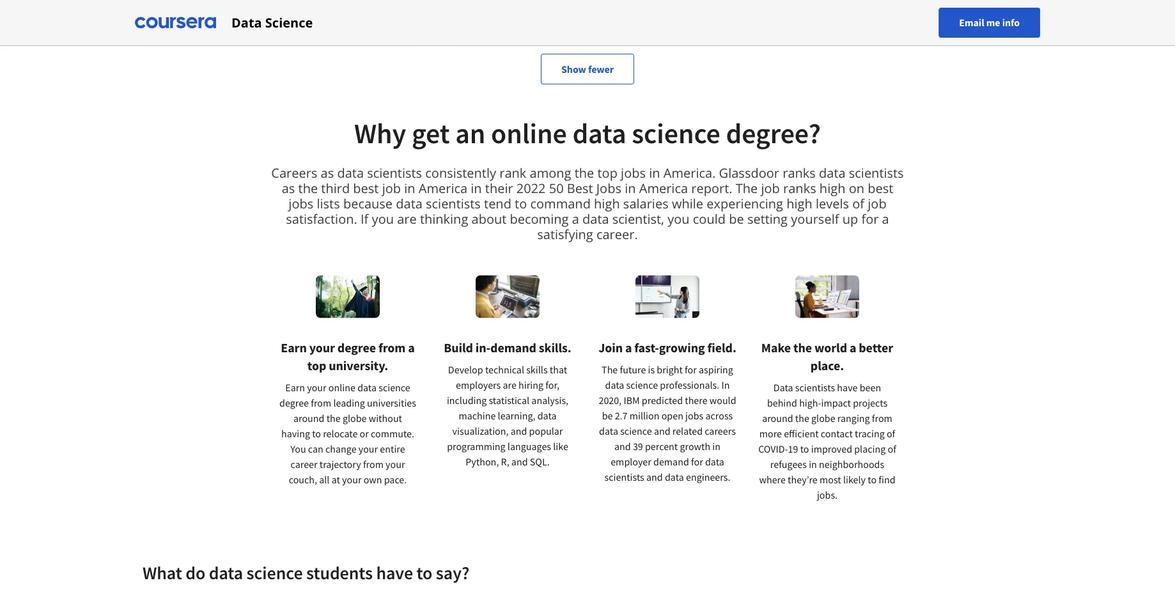 Task type: locate. For each thing, give the bounding box(es) containing it.
scientists down the consistently
[[426, 194, 481, 212]]

job right the third
[[382, 179, 401, 197]]

1 horizontal spatial the
[[736, 179, 758, 197]]

data up behind
[[774, 381, 794, 394]]

as left lists
[[282, 179, 295, 197]]

the inside the future is bright for aspiring data science professionals. in 2020, ibm predicted there would be 2.7 million open jobs across data science and related careers and 39 percent growth in employer demand for data scientists and data engineers.
[[602, 363, 618, 376]]

0 horizontal spatial globe
[[343, 412, 367, 425]]

have up impact
[[838, 381, 858, 394]]

you left the "could"
[[668, 210, 690, 227]]

from up own
[[363, 458, 384, 471]]

2 horizontal spatial high
[[820, 179, 846, 197]]

0 horizontal spatial be
[[602, 409, 613, 422]]

the right the make
[[794, 340, 812, 356]]

growing
[[659, 340, 705, 356]]

high right best
[[594, 194, 620, 212]]

and right r,
[[512, 455, 528, 468]]

high left on
[[820, 179, 846, 197]]

around down behind
[[763, 412, 794, 425]]

to right "19"
[[801, 443, 810, 455]]

their
[[485, 179, 513, 197]]

1 vertical spatial top
[[308, 358, 326, 374]]

satisfaction.
[[286, 210, 357, 227]]

data up popular
[[538, 409, 557, 422]]

be right the "could"
[[729, 210, 744, 227]]

a inside make the world a better place.
[[850, 340, 857, 356]]

earn your online data science degree from leading universities around the globe without having to relocate or commute. you can change your entire career trajectory from your couch, all at your own pace.
[[280, 381, 416, 486]]

job up setting
[[762, 179, 780, 197]]

0 vertical spatial data
[[232, 14, 262, 31]]

1 horizontal spatial data
[[774, 381, 794, 394]]

0 vertical spatial demand
[[491, 340, 537, 356]]

in up they're
[[809, 458, 817, 471]]

0 horizontal spatial top
[[308, 358, 326, 374]]

globe down impact
[[812, 412, 836, 425]]

1 vertical spatial demand
[[654, 455, 689, 468]]

jobs left lists
[[289, 194, 314, 212]]

gettyimages 1180787950 image
[[316, 275, 380, 318]]

of right levels
[[853, 194, 865, 212]]

best right on
[[868, 179, 894, 197]]

0 vertical spatial are
[[397, 210, 417, 227]]

0 vertical spatial of
[[853, 194, 865, 212]]

for right up
[[862, 210, 879, 227]]

science
[[265, 14, 313, 31]]

2 vertical spatial of
[[888, 443, 897, 455]]

1 vertical spatial jobs
[[289, 194, 314, 212]]

a right world
[[850, 340, 857, 356]]

get
[[412, 115, 450, 151]]

0 horizontal spatial demand
[[491, 340, 537, 356]]

0 vertical spatial for
[[862, 210, 879, 227]]

1 horizontal spatial demand
[[654, 455, 689, 468]]

as
[[321, 164, 334, 181], [282, 179, 295, 197]]

you right if
[[372, 210, 394, 227]]

top inside earn your degree from a top university.
[[308, 358, 326, 374]]

a down best
[[572, 210, 579, 227]]

make the world a better place.
[[762, 340, 894, 374]]

1 you from the left
[[372, 210, 394, 227]]

your right at
[[342, 473, 362, 486]]

to inside careers as data scientists consistently rank among the top jobs in america. glassdoor ranks data scientists as the third best job in america in their 2022 50 best jobs in america report. the job ranks high on best jobs lists because data scientists tend to command high salaries while experiencing high levels of job satisfaction. if you are thinking about becoming a data scientist, you could be setting yourself up for a satisfying career.
[[515, 194, 527, 212]]

america up thinking
[[419, 179, 468, 197]]

to
[[515, 194, 527, 212], [312, 427, 321, 440], [801, 443, 810, 455], [868, 473, 877, 486], [417, 562, 433, 584]]

2 horizontal spatial job
[[868, 194, 887, 212]]

data up jobs
[[573, 115, 627, 151]]

setting
[[748, 210, 788, 227]]

1 horizontal spatial globe
[[812, 412, 836, 425]]

careers as data scientists consistently rank among the top jobs in america. glassdoor ranks data scientists as the third best job in america in their 2022 50 best jobs in america report. the job ranks high on best jobs lists because data scientists tend to command high salaries while experiencing high levels of job satisfaction. if you are thinking about becoming a data scientist, you could be setting yourself up for a satisfying career.
[[271, 164, 904, 243]]

data right do
[[209, 562, 243, 584]]

be inside careers as data scientists consistently rank among the top jobs in america. glassdoor ranks data scientists as the third best job in america in their 2022 50 best jobs in america report. the job ranks high on best jobs lists because data scientists tend to command high salaries while experiencing high levels of job satisfaction. if you are thinking about becoming a data scientist, you could be setting yourself up for a satisfying career.
[[729, 210, 744, 227]]

1 vertical spatial be
[[602, 409, 613, 422]]

email
[[960, 16, 985, 29]]

0 vertical spatial be
[[729, 210, 744, 227]]

demand inside the future is bright for aspiring data science professionals. in 2020, ibm predicted there would be 2.7 million open jobs across data science and related careers and 39 percent growth in employer demand for data scientists and data engineers.
[[654, 455, 689, 468]]

high
[[820, 179, 846, 197], [594, 194, 620, 212], [787, 194, 813, 212]]

0 vertical spatial top
[[598, 164, 618, 181]]

1 vertical spatial online
[[329, 381, 356, 394]]

0 horizontal spatial you
[[372, 210, 394, 227]]

0 vertical spatial degree
[[338, 340, 376, 356]]

0 vertical spatial have
[[838, 381, 858, 394]]

online inside earn your online data science degree from leading universities around the globe without having to relocate or commute. you can change your entire career trajectory from your couch, all at your own pace.
[[329, 381, 356, 394]]

bright
[[657, 363, 683, 376]]

1 horizontal spatial be
[[729, 210, 744, 227]]

1 horizontal spatial you
[[668, 210, 690, 227]]

0 horizontal spatial best
[[353, 179, 379, 197]]

are up statistical
[[503, 379, 517, 391]]

degree up university.
[[338, 340, 376, 356]]

top right best
[[598, 164, 618, 181]]

50
[[549, 179, 564, 197]]

impact
[[822, 397, 851, 409]]

1 vertical spatial data
[[774, 381, 794, 394]]

the inside earn your online data science degree from leading universities around the globe without having to relocate or commute. you can change your entire career trajectory from your couch, all at your own pace.
[[327, 412, 341, 425]]

have inside data scientists have been behind high-impact projects around the globe ranging from more efficient contact tracing of covid-19 to improved placing of refugees in neighborhoods where they're most likely to find jobs.
[[838, 381, 858, 394]]

2 horizontal spatial jobs
[[686, 409, 704, 422]]

the inside careers as data scientists consistently rank among the top jobs in america. glassdoor ranks data scientists as the third best job in america in their 2022 50 best jobs in america report. the job ranks high on best jobs lists because data scientists tend to command high salaries while experiencing high levels of job satisfaction. if you are thinking about becoming a data scientist, you could be setting yourself up for a satisfying career.
[[736, 179, 758, 197]]

the inside make the world a better place.
[[794, 340, 812, 356]]

to inside earn your online data science degree from leading universities around the globe without having to relocate or commute. you can change your entire career trajectory from your couch, all at your own pace.
[[312, 427, 321, 440]]

salaries
[[624, 194, 669, 212]]

globe down leading on the left bottom of page
[[343, 412, 367, 425]]

0 vertical spatial jobs
[[621, 164, 646, 181]]

0 vertical spatial the
[[736, 179, 758, 197]]

jobs
[[597, 179, 622, 197]]

0 horizontal spatial online
[[329, 381, 356, 394]]

19
[[788, 443, 799, 455]]

scientists up the high-
[[796, 381, 836, 394]]

2 best from the left
[[868, 179, 894, 197]]

change
[[326, 443, 357, 455]]

your
[[309, 340, 335, 356], [307, 381, 327, 394], [359, 443, 378, 455], [386, 458, 405, 471], [342, 473, 362, 486]]

skills.
[[539, 340, 572, 356]]

of inside careers as data scientists consistently rank among the top jobs in america. glassdoor ranks data scientists as the third best job in america in their 2022 50 best jobs in america report. the job ranks high on best jobs lists because data scientists tend to command high salaries while experiencing high levels of job satisfaction. if you are thinking about becoming a data scientist, you could be setting yourself up for a satisfying career.
[[853, 194, 865, 212]]

careers
[[705, 425, 736, 438]]

could
[[693, 210, 726, 227]]

scientists up up
[[849, 164, 904, 181]]

america
[[419, 179, 468, 197], [640, 179, 688, 197]]

from up university.
[[379, 340, 406, 356]]

be left 2.7 at the bottom
[[602, 409, 613, 422]]

have right students
[[376, 562, 413, 584]]

coursera image
[[135, 12, 216, 33]]

1 horizontal spatial job
[[762, 179, 780, 197]]

2 vertical spatial for
[[692, 455, 704, 468]]

what do data science students have to say?
[[143, 562, 470, 584]]

degree up having
[[280, 397, 309, 409]]

ranks up yourself
[[784, 179, 817, 197]]

from inside data scientists have been behind high-impact projects around the globe ranging from more efficient contact tracing of covid-19 to improved placing of refugees in neighborhoods where they're most likely to find jobs.
[[872, 412, 893, 425]]

are inside develop technical skills that employers are hiring for, including statistical analysis, machine learning, data visualization, and popular programming languages like python, r, and sql.
[[503, 379, 517, 391]]

info
[[1003, 16, 1020, 29]]

from down projects
[[872, 412, 893, 425]]

fewer
[[589, 63, 614, 75]]

1 horizontal spatial jobs
[[621, 164, 646, 181]]

2 america from the left
[[640, 179, 688, 197]]

demand down percent
[[654, 455, 689, 468]]

0 horizontal spatial around
[[294, 412, 325, 425]]

1 vertical spatial the
[[602, 363, 618, 376]]

job right on
[[868, 194, 887, 212]]

earn inside earn your online data science degree from leading universities around the globe without having to relocate or commute. you can change your entire career trajectory from your couch, all at your own pace.
[[285, 381, 305, 394]]

the down "join"
[[602, 363, 618, 376]]

ranging
[[838, 412, 870, 425]]

and left 39
[[615, 440, 631, 453]]

the right report.
[[736, 179, 758, 197]]

develop technical skills that employers are hiring for, including statistical analysis, machine learning, data visualization, and popular programming languages like python, r, and sql.
[[447, 363, 569, 468]]

1 horizontal spatial around
[[763, 412, 794, 425]]

why get an online data science degree?
[[354, 115, 821, 151]]

for
[[862, 210, 879, 227], [685, 363, 697, 376], [692, 455, 704, 468]]

pace.
[[384, 473, 407, 486]]

projects
[[853, 397, 888, 409]]

0 horizontal spatial are
[[397, 210, 417, 227]]

is
[[648, 363, 655, 376]]

0 horizontal spatial america
[[419, 179, 468, 197]]

are
[[397, 210, 417, 227], [503, 379, 517, 391]]

and down 'learning,'
[[511, 425, 527, 438]]

around
[[294, 412, 325, 425], [763, 412, 794, 425]]

around inside data scientists have been behind high-impact projects around the globe ranging from more efficient contact tracing of covid-19 to improved placing of refugees in neighborhoods where they're most likely to find jobs.
[[763, 412, 794, 425]]

languages
[[508, 440, 551, 453]]

your inside earn your degree from a top university.
[[309, 340, 335, 356]]

you
[[372, 210, 394, 227], [668, 210, 690, 227]]

0 vertical spatial online
[[491, 115, 567, 151]]

employer
[[611, 455, 652, 468]]

report.
[[692, 179, 733, 197]]

1 horizontal spatial top
[[598, 164, 618, 181]]

data down university.
[[358, 381, 377, 394]]

high left levels
[[787, 194, 813, 212]]

0 horizontal spatial job
[[382, 179, 401, 197]]

1 horizontal spatial degree
[[338, 340, 376, 356]]

for down growth
[[692, 455, 704, 468]]

universities
[[367, 397, 416, 409]]

of right tracing
[[887, 427, 896, 440]]

programming
[[447, 440, 506, 453]]

1 best from the left
[[353, 179, 379, 197]]

earn
[[281, 340, 307, 356], [285, 381, 305, 394]]

ibm
[[624, 394, 640, 407]]

1 horizontal spatial best
[[868, 179, 894, 197]]

gettyimages 1308902754 image
[[636, 275, 700, 318]]

1 horizontal spatial are
[[503, 379, 517, 391]]

have
[[838, 381, 858, 394], [376, 562, 413, 584]]

in
[[649, 164, 661, 181], [404, 179, 416, 197], [471, 179, 482, 197], [625, 179, 636, 197], [713, 440, 721, 453], [809, 458, 817, 471]]

globe inside data scientists have been behind high-impact projects around the globe ranging from more efficient contact tracing of covid-19 to improved placing of refugees in neighborhoods where they're most likely to find jobs.
[[812, 412, 836, 425]]

scientists down employer at right
[[605, 471, 645, 484]]

in left their
[[471, 179, 482, 197]]

a left build at the bottom
[[408, 340, 415, 356]]

earn for earn your degree from a top university.
[[281, 340, 307, 356]]

your up university.
[[309, 340, 335, 356]]

in
[[722, 379, 730, 391]]

from inside earn your degree from a top university.
[[379, 340, 406, 356]]

1 around from the left
[[294, 412, 325, 425]]

of right placing at right
[[888, 443, 897, 455]]

0 horizontal spatial degree
[[280, 397, 309, 409]]

master's degree · 24 meses link
[[143, 0, 426, 41]]

popular
[[529, 425, 563, 438]]

data right the 24
[[232, 14, 262, 31]]

around up having
[[294, 412, 325, 425]]

skills
[[527, 363, 548, 376]]

0 vertical spatial earn
[[281, 340, 307, 356]]

in down the "careers"
[[713, 440, 721, 453]]

1 vertical spatial for
[[685, 363, 697, 376]]

the left the third
[[298, 179, 318, 197]]

1 horizontal spatial have
[[838, 381, 858, 394]]

1 horizontal spatial america
[[640, 179, 688, 197]]

1 globe from the left
[[343, 412, 367, 425]]

best right the third
[[353, 179, 379, 197]]

1 america from the left
[[419, 179, 468, 197]]

the up relocate
[[327, 412, 341, 425]]

show fewer button
[[541, 54, 635, 84]]

would
[[710, 394, 737, 407]]

earn inside earn your degree from a top university.
[[281, 340, 307, 356]]

jobs up salaries
[[621, 164, 646, 181]]

globe inside earn your online data science degree from leading universities around the globe without having to relocate or commute. you can change your entire career trajectory from your couch, all at your own pace.
[[343, 412, 367, 425]]

master's degree · 24 meses
[[153, 16, 252, 28]]

america up scientist,
[[640, 179, 688, 197]]

in inside data scientists have been behind high-impact projects around the globe ranging from more efficient contact tracing of covid-19 to improved placing of refugees in neighborhoods where they're most likely to find jobs.
[[809, 458, 817, 471]]

scientists
[[367, 164, 422, 181], [849, 164, 904, 181], [426, 194, 481, 212], [796, 381, 836, 394], [605, 471, 645, 484]]

to up can
[[312, 427, 321, 440]]

are left thinking
[[397, 210, 417, 227]]

data inside develop technical skills that employers are hiring for, including statistical analysis, machine learning, data visualization, and popular programming languages like python, r, and sql.
[[538, 409, 557, 422]]

job
[[382, 179, 401, 197], [762, 179, 780, 197], [868, 194, 887, 212]]

online
[[491, 115, 567, 151], [329, 381, 356, 394]]

all
[[319, 473, 330, 486]]

build
[[444, 340, 473, 356]]

1 vertical spatial degree
[[280, 397, 309, 409]]

2 globe from the left
[[812, 412, 836, 425]]

a
[[572, 210, 579, 227], [883, 210, 890, 227], [408, 340, 415, 356], [626, 340, 632, 356], [850, 340, 857, 356]]

0 horizontal spatial high
[[594, 194, 620, 212]]

open
[[662, 409, 684, 422]]

why
[[354, 115, 406, 151]]

own
[[364, 473, 382, 486]]

2 around from the left
[[763, 412, 794, 425]]

that
[[550, 363, 568, 376]]

top left university.
[[308, 358, 326, 374]]

2.7
[[615, 409, 628, 422]]

demand up technical
[[491, 340, 537, 356]]

show
[[562, 63, 587, 75]]

0 horizontal spatial the
[[602, 363, 618, 376]]

1 vertical spatial of
[[887, 427, 896, 440]]

and up percent
[[654, 425, 671, 438]]

professionals.
[[660, 379, 720, 391]]

1 vertical spatial are
[[503, 379, 517, 391]]

data inside data scientists have been behind high-impact projects around the globe ranging from more efficient contact tracing of covid-19 to improved placing of refugees in neighborhoods where they're most likely to find jobs.
[[774, 381, 794, 394]]

for up 'professionals.'
[[685, 363, 697, 376]]

to right tend
[[515, 194, 527, 212]]

across
[[706, 409, 733, 422]]

0 horizontal spatial have
[[376, 562, 413, 584]]

as up lists
[[321, 164, 334, 181]]

the
[[575, 164, 594, 181], [298, 179, 318, 197], [794, 340, 812, 356], [327, 412, 341, 425], [796, 412, 810, 425]]

where
[[760, 473, 786, 486]]

degree inside earn your online data science degree from leading universities around the globe without having to relocate or commute. you can change your entire career trajectory from your couch, all at your own pace.
[[280, 397, 309, 409]]

statistical
[[489, 394, 530, 407]]

data down percent
[[665, 471, 684, 484]]

1 vertical spatial earn
[[285, 381, 305, 394]]

percent
[[645, 440, 678, 453]]

online up leading on the left bottom of page
[[329, 381, 356, 394]]

0 horizontal spatial data
[[232, 14, 262, 31]]

2 vertical spatial jobs
[[686, 409, 704, 422]]

the up efficient
[[796, 412, 810, 425]]

million
[[630, 409, 660, 422]]

online up the rank in the left of the page
[[491, 115, 567, 151]]

jobs down there
[[686, 409, 704, 422]]

me
[[987, 16, 1001, 29]]

degree
[[338, 340, 376, 356], [280, 397, 309, 409]]

top
[[598, 164, 618, 181], [308, 358, 326, 374]]

careers
[[271, 164, 318, 181]]

the
[[736, 179, 758, 197], [602, 363, 618, 376]]

entire
[[380, 443, 405, 455]]



Task type: describe. For each thing, give the bounding box(es) containing it.
are inside careers as data scientists consistently rank among the top jobs in america. glassdoor ranks data scientists as the third best job in america in their 2022 50 best jobs in america report. the job ranks high on best jobs lists because data scientists tend to command high salaries while experiencing high levels of job satisfaction. if you are thinking about becoming a data scientist, you could be setting yourself up for a satisfying career.
[[397, 210, 417, 227]]

there
[[685, 394, 708, 407]]

say?
[[436, 562, 470, 584]]

engineers.
[[686, 471, 731, 484]]

data up 2020,
[[605, 379, 625, 391]]

from left leading on the left bottom of page
[[311, 397, 332, 409]]

the left jobs
[[575, 164, 594, 181]]

while
[[672, 194, 704, 212]]

39
[[633, 440, 643, 453]]

a inside earn your degree from a top university.
[[408, 340, 415, 356]]

in up salaries
[[649, 164, 661, 181]]

python,
[[466, 455, 499, 468]]

yourself
[[791, 210, 840, 227]]

refugees
[[771, 458, 807, 471]]

placing
[[855, 443, 886, 455]]

data down jobs
[[583, 210, 609, 227]]

in inside the future is bright for aspiring data science professionals. in 2020, ibm predicted there would be 2.7 million open jobs across data science and related careers and 39 percent growth in employer demand for data scientists and data engineers.
[[713, 440, 721, 453]]

command
[[531, 194, 591, 212]]

data right the because
[[396, 194, 423, 212]]

efficient
[[784, 427, 819, 440]]

email me info button
[[939, 8, 1041, 38]]

tend
[[484, 194, 512, 212]]

rank
[[500, 164, 527, 181]]

students
[[306, 562, 373, 584]]

be inside the future is bright for aspiring data science professionals. in 2020, ibm predicted there would be 2.7 million open jobs across data science and related careers and 39 percent growth in employer demand for data scientists and data engineers.
[[602, 409, 613, 422]]

1 horizontal spatial online
[[491, 115, 567, 151]]

data for science
[[232, 14, 262, 31]]

for inside careers as data scientists consistently rank among the top jobs in america. glassdoor ranks data scientists as the third best job in america in their 2022 50 best jobs in america report. the job ranks high on best jobs lists because data scientists tend to command high salaries while experiencing high levels of job satisfaction. if you are thinking about becoming a data scientist, you could be setting yourself up for a satisfying career.
[[862, 210, 879, 227]]

data for scientists
[[774, 381, 794, 394]]

levels
[[816, 194, 850, 212]]

data inside earn your online data science degree from leading universities around the globe without having to relocate or commute. you can change your entire career trajectory from your couch, all at your own pace.
[[358, 381, 377, 394]]

master's
[[153, 16, 184, 28]]

in right jobs
[[625, 179, 636, 197]]

visualization,
[[453, 425, 509, 438]]

improved
[[812, 443, 853, 455]]

world
[[815, 340, 848, 356]]

about
[[472, 210, 507, 227]]

earn for earn your online data science degree from leading universities around the globe without having to relocate or commute. you can change your entire career trajectory from your couch, all at your own pace.
[[285, 381, 305, 394]]

up
[[843, 210, 859, 227]]

make
[[762, 340, 791, 356]]

or
[[360, 427, 369, 440]]

scientists inside data scientists have been behind high-impact projects around the globe ranging from more efficient contact tracing of covid-19 to improved placing of refugees in neighborhoods where they're most likely to find jobs.
[[796, 381, 836, 394]]

1 horizontal spatial as
[[321, 164, 334, 181]]

science inside earn your online data science degree from leading universities around the globe without having to relocate or commute. you can change your entire career trajectory from your couch, all at your own pace.
[[379, 381, 411, 394]]

top inside careers as data scientists consistently rank among the top jobs in america. glassdoor ranks data scientists as the third best job in america in their 2022 50 best jobs in america report. the job ranks high on best jobs lists because data scientists tend to command high salaries while experiencing high levels of job satisfaction. if you are thinking about becoming a data scientist, you could be setting yourself up for a satisfying career.
[[598, 164, 618, 181]]

career.
[[597, 225, 638, 243]]

among
[[530, 164, 572, 181]]

istock 973715860 image
[[476, 275, 540, 318]]

commute.
[[371, 427, 415, 440]]

experiencing
[[707, 194, 784, 212]]

scientists up the because
[[367, 164, 422, 181]]

data up the because
[[337, 164, 364, 181]]

tracing
[[855, 427, 885, 440]]

join
[[599, 340, 623, 356]]

a right "join"
[[626, 340, 632, 356]]

2 you from the left
[[668, 210, 690, 227]]

degree inside earn your degree from a top university.
[[338, 340, 376, 356]]

the inside data scientists have been behind high-impact projects around the globe ranging from more efficient contact tracing of covid-19 to improved placing of refugees in neighborhoods where they're most likely to find jobs.
[[796, 412, 810, 425]]

data science
[[232, 14, 313, 31]]

your down earn your degree from a top university.
[[307, 381, 327, 394]]

lists
[[317, 194, 340, 212]]

0 horizontal spatial jobs
[[289, 194, 314, 212]]

data up engineers.
[[706, 455, 725, 468]]

0 horizontal spatial as
[[282, 179, 295, 197]]

1 vertical spatial have
[[376, 562, 413, 584]]

if
[[361, 210, 369, 227]]

on
[[849, 179, 865, 197]]

degree?
[[726, 115, 821, 151]]

build in-demand skills.
[[444, 340, 572, 356]]

data left on
[[819, 164, 846, 181]]

growth
[[680, 440, 711, 453]]

data down 2.7 at the bottom
[[599, 425, 619, 438]]

to left find
[[868, 473, 877, 486]]

in right the because
[[404, 179, 416, 197]]

for,
[[546, 379, 560, 391]]

more
[[760, 427, 782, 440]]

future
[[620, 363, 646, 376]]

becoming
[[510, 210, 569, 227]]

develop
[[448, 363, 483, 376]]

technical
[[485, 363, 525, 376]]

24
[[218, 16, 227, 28]]

the future is bright for aspiring data science professionals. in 2020, ibm predicted there would be 2.7 million open jobs across data science and related careers and 39 percent growth in employer demand for data scientists and data engineers.
[[599, 363, 737, 484]]

jobs.
[[817, 489, 838, 502]]

ranks down the degree?
[[783, 164, 816, 181]]

1 horizontal spatial high
[[787, 194, 813, 212]]

contact
[[821, 427, 853, 440]]

machine
[[459, 409, 496, 422]]

field.
[[708, 340, 737, 356]]

data scientists have been behind high-impact projects around the globe ranging from more efficient contact tracing of covid-19 to improved placing of refugees in neighborhoods where they're most likely to find jobs.
[[759, 381, 897, 502]]

most
[[820, 473, 842, 486]]

scientist,
[[613, 210, 665, 227]]

career
[[291, 458, 318, 471]]

and down employer at right
[[647, 471, 663, 484]]

sql.
[[530, 455, 550, 468]]

find
[[879, 473, 896, 486]]

better
[[859, 340, 894, 356]]

best
[[567, 179, 593, 197]]

scientists inside the future is bright for aspiring data science professionals. in 2020, ibm predicted there would be 2.7 million open jobs across data science and related careers and 39 percent growth in employer demand for data scientists and data engineers.
[[605, 471, 645, 484]]

to left say?
[[417, 562, 433, 584]]

thinking
[[420, 210, 468, 227]]

because
[[343, 194, 393, 212]]

your down or on the left bottom of the page
[[359, 443, 378, 455]]

analysis,
[[532, 394, 569, 407]]

meses
[[228, 16, 252, 28]]

around inside earn your online data science degree from leading universities around the globe without having to relocate or commute. you can change your entire career trajectory from your couch, all at your own pace.
[[294, 412, 325, 425]]

a right up
[[883, 210, 890, 227]]

your up pace.
[[386, 458, 405, 471]]

university.
[[329, 358, 388, 374]]

r,
[[501, 455, 510, 468]]

2022
[[517, 179, 546, 197]]

including
[[447, 394, 487, 407]]

you
[[291, 443, 306, 455]]

earn your degree from a top university.
[[281, 340, 415, 374]]

at
[[332, 473, 340, 486]]

jobs inside the future is bright for aspiring data science professionals. in 2020, ibm predicted there would be 2.7 million open jobs across data science and related careers and 39 percent growth in employer demand for data scientists and data engineers.
[[686, 409, 704, 422]]



Task type: vqa. For each thing, say whether or not it's contained in the screenshot.
the bottommost Data
yes



